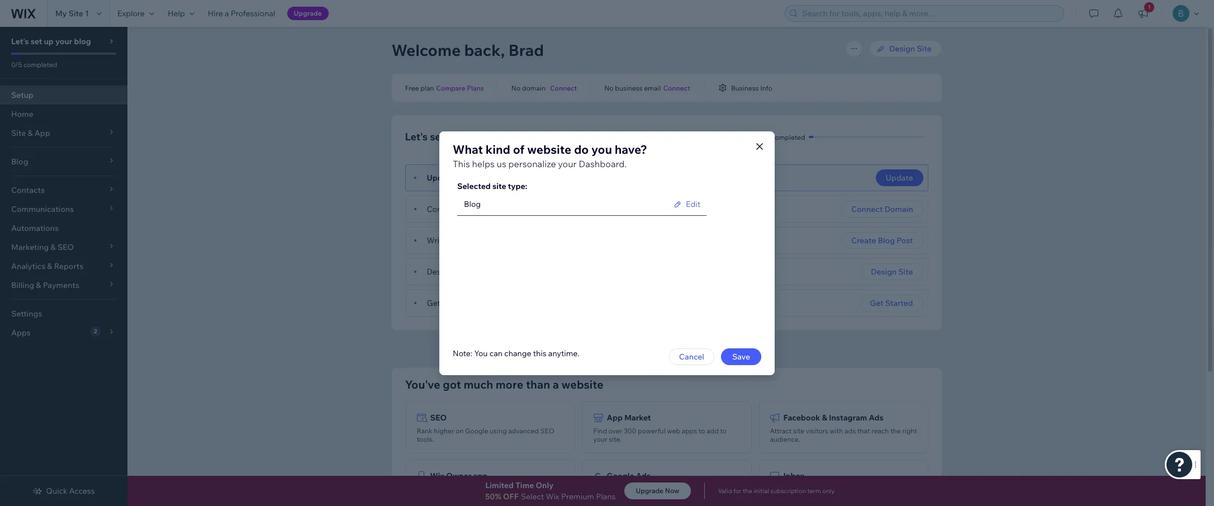 Task type: describe. For each thing, give the bounding box(es) containing it.
upgrade now
[[636, 487, 680, 495]]

upgrade for upgrade now
[[636, 487, 664, 495]]

of
[[513, 142, 525, 156]]

this
[[533, 348, 547, 358]]

business inside 'manage your business from your mobile, chat with visitors & more.'
[[459, 485, 487, 493]]

get for get started
[[870, 298, 884, 308]]

compare
[[436, 84, 466, 92]]

higher
[[434, 427, 454, 435]]

more
[[496, 377, 524, 391]]

design site inside button
[[871, 267, 913, 277]]

what kind of website do you have? this helps us personalize your dashboard.
[[453, 142, 648, 169]]

welcome
[[392, 40, 461, 60]]

connect link for no domain connect
[[550, 83, 577, 93]]

what
[[594, 493, 609, 502]]

show
[[680, 344, 700, 354]]

connect link for no business email connect
[[663, 83, 690, 93]]

edit
[[686, 199, 701, 209]]

1 horizontal spatial to
[[720, 427, 727, 435]]

you've
[[405, 377, 440, 391]]

type:
[[508, 181, 528, 191]]

0 vertical spatial domain
[[522, 84, 546, 92]]

facebook & instagram ads
[[784, 413, 884, 423]]

only
[[536, 480, 554, 490]]

2 horizontal spatial a
[[553, 377, 559, 391]]

get noticed on google by people searching for what your business offers.
[[594, 485, 739, 502]]

can
[[490, 348, 503, 358]]

0 horizontal spatial the
[[743, 487, 753, 495]]

add
[[707, 427, 719, 435]]

0 vertical spatial plans
[[467, 84, 484, 92]]

let's set up your blog inside sidebar element
[[11, 36, 91, 46]]

connect a custom domain
[[427, 204, 522, 214]]

note:
[[453, 348, 473, 358]]

over
[[609, 427, 623, 435]]

quick access
[[46, 486, 95, 496]]

0 vertical spatial ads
[[869, 413, 884, 423]]

your inside get noticed on google by people searching for what your business offers.
[[610, 493, 624, 502]]

0/5 inside sidebar element
[[11, 60, 22, 69]]

update for update your blog type
[[427, 173, 455, 183]]

wix inside limited time only 50% off select wix premium plans
[[546, 492, 560, 502]]

using
[[490, 427, 507, 435]]

your inside find over 300 powerful web apps to add to your site.
[[594, 435, 608, 443]]

get found on google
[[427, 298, 503, 308]]

email,
[[770, 493, 789, 502]]

home link
[[0, 105, 128, 124]]

my
[[55, 8, 67, 18]]

limited time only 50% off select wix premium plans
[[486, 480, 616, 502]]

update your blog type
[[427, 173, 511, 183]]

quick access button
[[33, 486, 95, 496]]

2 horizontal spatial site
[[917, 44, 932, 54]]

home
[[11, 109, 33, 119]]

get for get found on google
[[427, 298, 440, 308]]

wix stands with ukraine show your support
[[585, 344, 750, 354]]

google for noticed
[[641, 485, 664, 493]]

you've got much more than a website
[[405, 377, 604, 391]]

initial
[[754, 487, 769, 495]]

0 horizontal spatial ads
[[636, 471, 651, 481]]

access
[[69, 486, 95, 496]]

brad
[[509, 40, 544, 60]]

2 vertical spatial website
[[562, 377, 604, 391]]

messages
[[834, 485, 866, 493]]

apps
[[682, 427, 697, 435]]

manage
[[417, 485, 442, 493]]

design down write
[[427, 267, 453, 277]]

kind
[[486, 142, 511, 156]]

business
[[731, 84, 759, 92]]

set inside sidebar element
[[31, 36, 42, 46]]

more. inside view and reply to all messages and activity via email, chat & more.
[[811, 493, 829, 502]]

more. inside 'manage your business from your mobile, chat with visitors & more.'
[[462, 493, 479, 502]]

get started
[[870, 298, 913, 308]]

50%
[[486, 492, 502, 502]]

blog inside sidebar element
[[74, 36, 91, 46]]

chat inside 'manage your business from your mobile, chat with visitors & more.'
[[545, 485, 558, 493]]

got
[[443, 377, 461, 391]]

write your first blog post
[[427, 235, 518, 245]]

business info
[[731, 84, 773, 92]]

completed inside sidebar element
[[24, 60, 57, 69]]

free
[[405, 84, 419, 92]]

rank
[[417, 427, 433, 435]]

0 vertical spatial with
[[628, 344, 644, 354]]

up inside sidebar element
[[44, 36, 54, 46]]

1 horizontal spatial completed
[[772, 133, 806, 141]]

design site button
[[861, 263, 924, 280]]

save button
[[721, 348, 762, 365]]

wix for wix owner app
[[430, 471, 445, 481]]

manage your business from your mobile, chat with visitors & more.
[[417, 485, 558, 502]]

sidebar element
[[0, 27, 128, 506]]

premium
[[561, 492, 594, 502]]

0 horizontal spatial 1
[[85, 8, 89, 18]]

google up noticed
[[607, 471, 635, 481]]

selected site type:
[[457, 181, 528, 191]]

your right from
[[505, 485, 519, 493]]

anytime.
[[548, 348, 580, 358]]

searching
[[698, 485, 729, 493]]

type
[[494, 173, 511, 183]]

on for noticed
[[632, 485, 640, 493]]

a for custom
[[460, 204, 464, 214]]

help button
[[161, 0, 201, 27]]

professional
[[231, 8, 275, 18]]

upgrade button
[[287, 7, 329, 20]]

update for update
[[886, 173, 913, 183]]

than
[[526, 377, 550, 391]]

0 horizontal spatial seo
[[430, 413, 447, 423]]

valid
[[718, 487, 732, 495]]

blog
[[878, 235, 895, 245]]

1 horizontal spatial 0/5 completed
[[760, 133, 806, 141]]

business left email
[[615, 84, 643, 92]]

design site link
[[870, 40, 942, 57]]

visitors inside 'manage your business from your mobile, chat with visitors & more.'
[[432, 493, 454, 502]]

time
[[516, 480, 534, 490]]

1 button
[[1131, 0, 1156, 27]]

you
[[592, 142, 612, 156]]

0 horizontal spatial to
[[699, 427, 705, 435]]

site for selected
[[493, 181, 506, 191]]

support
[[720, 344, 750, 354]]

quick
[[46, 486, 67, 496]]

setup
[[11, 90, 33, 100]]

1 horizontal spatial let's
[[405, 130, 428, 143]]

2 and from the left
[[867, 485, 879, 493]]

wix owner app
[[430, 471, 488, 481]]

1 horizontal spatial set
[[430, 130, 445, 143]]

advanced
[[508, 427, 539, 435]]



Task type: locate. For each thing, give the bounding box(es) containing it.
your down owner
[[444, 485, 458, 493]]

chat right email,
[[790, 493, 804, 502]]

1 vertical spatial with
[[830, 427, 844, 435]]

off
[[503, 492, 519, 502]]

show your support button
[[680, 344, 750, 354]]

1 vertical spatial 0/5 completed
[[760, 133, 806, 141]]

your left site.
[[594, 435, 608, 443]]

app
[[607, 413, 623, 423]]

visitors down owner
[[432, 493, 454, 502]]

2 horizontal spatial wix
[[585, 344, 599, 354]]

tools.
[[417, 435, 434, 443]]

& right facebook
[[822, 413, 828, 423]]

design your website
[[427, 267, 501, 277]]

reach
[[872, 427, 889, 435]]

a inside the hire a professional link
[[225, 8, 229, 18]]

no for no business email
[[605, 84, 614, 92]]

0 vertical spatial the
[[891, 427, 901, 435]]

1 vertical spatial upgrade
[[636, 487, 664, 495]]

design inside button
[[871, 267, 897, 277]]

no domain connect
[[512, 84, 577, 92]]

1 vertical spatial the
[[743, 487, 753, 495]]

activity
[[881, 485, 903, 493]]

google for higher
[[465, 427, 488, 435]]

to left add
[[699, 427, 705, 435]]

website down first
[[472, 267, 501, 277]]

1 vertical spatial website
[[472, 267, 501, 277]]

0 vertical spatial set
[[31, 36, 42, 46]]

2 more. from the left
[[811, 493, 829, 502]]

0 horizontal spatial site
[[69, 8, 83, 18]]

settings
[[11, 309, 42, 319]]

plans inside limited time only 50% off select wix premium plans
[[596, 492, 616, 502]]

1 horizontal spatial with
[[628, 344, 644, 354]]

that
[[858, 427, 870, 435]]

to inside view and reply to all messages and activity via email, chat & more.
[[818, 485, 824, 493]]

on inside get noticed on google by people searching for what your business offers.
[[632, 485, 640, 493]]

design down 'create blog post'
[[871, 267, 897, 277]]

google inside rank higher on google using advanced seo tools.
[[465, 427, 488, 435]]

1 inside button
[[1148, 3, 1151, 11]]

to left all
[[818, 485, 824, 493]]

0 vertical spatial up
[[44, 36, 54, 46]]

your left kind on the left top of page
[[462, 130, 484, 143]]

1 vertical spatial domain
[[495, 204, 522, 214]]

2 vertical spatial a
[[553, 377, 559, 391]]

0 vertical spatial site
[[493, 181, 506, 191]]

2 connect link from the left
[[663, 83, 690, 93]]

design
[[890, 44, 915, 54], [427, 267, 453, 277], [871, 267, 897, 277]]

1 horizontal spatial connect link
[[663, 83, 690, 93]]

1 connect link from the left
[[550, 83, 577, 93]]

2 no from the left
[[605, 84, 614, 92]]

ads up upgrade now
[[636, 471, 651, 481]]

get started button
[[860, 295, 924, 311]]

get left noticed
[[594, 485, 605, 493]]

site left type:
[[493, 181, 506, 191]]

from
[[488, 485, 503, 493]]

seo inside rank higher on google using advanced seo tools.
[[540, 427, 555, 435]]

1 horizontal spatial no
[[605, 84, 614, 92]]

0 vertical spatial 0/5 completed
[[11, 60, 57, 69]]

note: you can change this anytime.
[[453, 348, 580, 358]]

attract
[[770, 427, 792, 435]]

0 horizontal spatial 0/5 completed
[[11, 60, 57, 69]]

2 vertical spatial with
[[417, 493, 430, 502]]

your up get found on google
[[454, 267, 471, 277]]

0 horizontal spatial no
[[512, 84, 521, 92]]

instagram
[[829, 413, 868, 423]]

more.
[[462, 493, 479, 502], [811, 493, 829, 502]]

your down this
[[456, 173, 473, 183]]

no business email connect
[[605, 84, 690, 92]]

1 horizontal spatial on
[[465, 298, 475, 308]]

website down anytime.
[[562, 377, 604, 391]]

your down my
[[55, 36, 72, 46]]

0 horizontal spatial with
[[417, 493, 430, 502]]

info
[[761, 84, 773, 92]]

1 vertical spatial set
[[430, 130, 445, 143]]

site right my
[[69, 8, 83, 18]]

0 horizontal spatial chat
[[545, 485, 558, 493]]

and down inbox
[[787, 485, 799, 493]]

and
[[787, 485, 799, 493], [867, 485, 879, 493]]

free plan compare plans
[[405, 84, 484, 92]]

powerful
[[638, 427, 666, 435]]

0 vertical spatial website
[[527, 142, 572, 156]]

ads up reach
[[869, 413, 884, 423]]

get left "found" at the left
[[427, 298, 440, 308]]

0 vertical spatial design site
[[890, 44, 932, 54]]

wix for wix stands with ukraine show your support
[[585, 344, 599, 354]]

site down search for tools, apps, help & more... field
[[917, 44, 932, 54]]

0 horizontal spatial upgrade
[[294, 9, 322, 17]]

300
[[624, 427, 637, 435]]

seo up higher
[[430, 413, 447, 423]]

site down facebook
[[793, 427, 805, 435]]

your inside what kind of website do you have? this helps us personalize your dashboard.
[[558, 158, 577, 169]]

on for found
[[465, 298, 475, 308]]

you
[[474, 348, 488, 358]]

business down google ads at the bottom
[[626, 493, 653, 502]]

get for get noticed on google by people searching for what your business offers.
[[594, 485, 605, 493]]

on inside rank higher on google using advanced seo tools.
[[456, 427, 464, 435]]

and left activity
[[867, 485, 879, 493]]

0/5 completed up setup
[[11, 60, 57, 69]]

website up personalize
[[527, 142, 572, 156]]

on for higher
[[456, 427, 464, 435]]

google for found
[[476, 298, 503, 308]]

set
[[31, 36, 42, 46], [430, 130, 445, 143]]

design site down search for tools, apps, help & more... field
[[890, 44, 932, 54]]

2 horizontal spatial with
[[830, 427, 844, 435]]

Search for tools, apps, help & more... field
[[799, 6, 1061, 21]]

with inside attract site visitors with ads that reach the right audience.
[[830, 427, 844, 435]]

1 vertical spatial completed
[[772, 133, 806, 141]]

no down brad at the top of page
[[512, 84, 521, 92]]

seo right advanced
[[540, 427, 555, 435]]

wix
[[585, 344, 599, 354], [430, 471, 445, 481], [546, 492, 560, 502]]

post
[[897, 235, 913, 245]]

google left by
[[641, 485, 664, 493]]

for right searching at the right bottom of page
[[730, 485, 739, 493]]

upgrade now button
[[625, 483, 691, 499]]

much
[[464, 377, 493, 391]]

1 vertical spatial ads
[[636, 471, 651, 481]]

save
[[733, 351, 751, 362]]

0 vertical spatial upgrade
[[294, 9, 322, 17]]

2 vertical spatial on
[[632, 485, 640, 493]]

upgrade
[[294, 9, 322, 17], [636, 487, 664, 495]]

completed up setup
[[24, 60, 57, 69]]

1 horizontal spatial ads
[[869, 413, 884, 423]]

for right valid
[[734, 487, 742, 495]]

your down do on the top left of page
[[558, 158, 577, 169]]

google right "found" at the left
[[476, 298, 503, 308]]

0 horizontal spatial visitors
[[432, 493, 454, 502]]

by
[[666, 485, 674, 493]]

web
[[667, 427, 681, 435]]

up up setup 'link'
[[44, 36, 54, 46]]

a for professional
[[225, 8, 229, 18]]

0 horizontal spatial plans
[[467, 84, 484, 92]]

1 horizontal spatial upgrade
[[636, 487, 664, 495]]

google ads
[[607, 471, 651, 481]]

a right 'hire'
[[225, 8, 229, 18]]

on down google ads at the bottom
[[632, 485, 640, 493]]

completed down info
[[772, 133, 806, 141]]

upgrade right "professional"
[[294, 9, 322, 17]]

no for no domain
[[512, 84, 521, 92]]

update
[[427, 173, 455, 183], [886, 173, 913, 183]]

help
[[168, 8, 185, 18]]

a right than
[[553, 377, 559, 391]]

0 vertical spatial a
[[225, 8, 229, 18]]

email
[[644, 84, 661, 92]]

plans right premium
[[596, 492, 616, 502]]

on right "found" at the left
[[465, 298, 475, 308]]

people
[[675, 485, 697, 493]]

1 vertical spatial 0/5
[[760, 133, 770, 141]]

your inside sidebar element
[[55, 36, 72, 46]]

market
[[625, 413, 651, 423]]

0 horizontal spatial &
[[456, 493, 460, 502]]

attract site visitors with ads that reach the right audience.
[[770, 427, 918, 443]]

view
[[770, 485, 786, 493]]

business inside get noticed on google by people searching for what your business offers.
[[626, 493, 653, 502]]

1 horizontal spatial and
[[867, 485, 879, 493]]

1 horizontal spatial site
[[899, 267, 913, 277]]

1 vertical spatial on
[[456, 427, 464, 435]]

1 horizontal spatial more.
[[811, 493, 829, 502]]

get inside get started button
[[870, 298, 884, 308]]

write
[[427, 235, 447, 245]]

0 horizontal spatial a
[[225, 8, 229, 18]]

business down app
[[459, 485, 487, 493]]

google
[[476, 298, 503, 308], [465, 427, 488, 435], [607, 471, 635, 481], [641, 485, 664, 493]]

1 horizontal spatial 1
[[1148, 3, 1151, 11]]

0/5 down info
[[760, 133, 770, 141]]

0 horizontal spatial and
[[787, 485, 799, 493]]

1 horizontal spatial get
[[594, 485, 605, 493]]

website inside what kind of website do you have? this helps us personalize your dashboard.
[[527, 142, 572, 156]]

0 horizontal spatial update
[[427, 173, 455, 183]]

2 update from the left
[[886, 173, 913, 183]]

1 horizontal spatial &
[[806, 493, 810, 502]]

first
[[467, 235, 481, 245]]

inbox
[[784, 471, 805, 481]]

1 horizontal spatial let's set up your blog
[[405, 130, 508, 143]]

no left email
[[605, 84, 614, 92]]

let's inside sidebar element
[[11, 36, 29, 46]]

0 horizontal spatial let's set up your blog
[[11, 36, 91, 46]]

with inside 'manage your business from your mobile, chat with visitors & more.'
[[417, 493, 430, 502]]

update button
[[876, 169, 924, 186]]

your left first
[[449, 235, 465, 245]]

blog
[[74, 36, 91, 46], [486, 130, 508, 143], [475, 173, 492, 183], [483, 235, 499, 245]]

plans right the compare at left
[[467, 84, 484, 92]]

to right add
[[720, 427, 727, 435]]

visitors down facebook
[[806, 427, 829, 435]]

hire a professional
[[208, 8, 275, 18]]

blog left of
[[486, 130, 508, 143]]

for inside get noticed on google by people searching for what your business offers.
[[730, 485, 739, 493]]

view and reply to all messages and activity via email, chat & more.
[[770, 485, 914, 502]]

2 vertical spatial site
[[899, 267, 913, 277]]

blog down 'my site 1'
[[74, 36, 91, 46]]

0/5 completed down info
[[760, 133, 806, 141]]

1 vertical spatial plans
[[596, 492, 616, 502]]

custom
[[466, 204, 493, 214]]

plans
[[467, 84, 484, 92], [596, 492, 616, 502]]

what
[[453, 142, 483, 156]]

0 horizontal spatial wix
[[430, 471, 445, 481]]

let's set up your blog down my
[[11, 36, 91, 46]]

term
[[808, 487, 821, 495]]

1 vertical spatial a
[[460, 204, 464, 214]]

1 vertical spatial up
[[447, 130, 460, 143]]

0 vertical spatial completed
[[24, 60, 57, 69]]

google inside get noticed on google by people searching for what your business offers.
[[641, 485, 664, 493]]

app market
[[607, 413, 651, 423]]

this
[[453, 158, 470, 169]]

let's set up your blog up this
[[405, 130, 508, 143]]

select
[[521, 492, 544, 502]]

connect domain
[[852, 204, 913, 214]]

1 vertical spatial site
[[917, 44, 932, 54]]

offers.
[[655, 493, 675, 502]]

let's down free
[[405, 130, 428, 143]]

1 horizontal spatial update
[[886, 173, 913, 183]]

0 vertical spatial wix
[[585, 344, 599, 354]]

0 horizontal spatial more.
[[462, 493, 479, 502]]

up up this
[[447, 130, 460, 143]]

design down search for tools, apps, help & more... field
[[890, 44, 915, 54]]

let's
[[11, 36, 29, 46], [405, 130, 428, 143]]

1 vertical spatial design site
[[871, 267, 913, 277]]

ads
[[869, 413, 884, 423], [636, 471, 651, 481]]

have?
[[615, 142, 648, 156]]

the left initial
[[743, 487, 753, 495]]

0/5 completed inside sidebar element
[[11, 60, 57, 69]]

0 horizontal spatial set
[[31, 36, 42, 46]]

stands
[[601, 344, 626, 354]]

get inside get noticed on google by people searching for what your business offers.
[[594, 485, 605, 493]]

wix left stands
[[585, 344, 599, 354]]

wix up manage
[[430, 471, 445, 481]]

1 update from the left
[[427, 173, 455, 183]]

create
[[852, 235, 876, 245]]

upgrade inside the "upgrade now" button
[[636, 487, 664, 495]]

update up domain
[[886, 173, 913, 183]]

0 horizontal spatial 0/5
[[11, 60, 22, 69]]

all
[[826, 485, 833, 493]]

selected
[[457, 181, 491, 191]]

& left only.
[[806, 493, 810, 502]]

the inside attract site visitors with ads that reach the right audience.
[[891, 427, 901, 435]]

domain down brad at the top of page
[[522, 84, 546, 92]]

on right higher
[[456, 427, 464, 435]]

rank higher on google using advanced seo tools.
[[417, 427, 555, 443]]

wix down only
[[546, 492, 560, 502]]

0/5 up setup
[[11, 60, 22, 69]]

back,
[[464, 40, 505, 60]]

1 vertical spatial site
[[793, 427, 805, 435]]

upgrade for upgrade
[[294, 9, 322, 17]]

1 horizontal spatial site
[[793, 427, 805, 435]]

design site up get started button
[[871, 267, 913, 277]]

2 horizontal spatial &
[[822, 413, 828, 423]]

site inside button
[[899, 267, 913, 277]]

1 vertical spatial visitors
[[432, 493, 454, 502]]

1 more. from the left
[[462, 493, 479, 502]]

automations
[[11, 223, 59, 233]]

0 horizontal spatial connect link
[[550, 83, 577, 93]]

1 horizontal spatial chat
[[790, 493, 804, 502]]

personalize
[[509, 158, 556, 169]]

mobile,
[[520, 485, 543, 493]]

2 horizontal spatial to
[[818, 485, 824, 493]]

google left using
[[465, 427, 488, 435]]

update inside button
[[886, 173, 913, 183]]

update down this
[[427, 173, 455, 183]]

cancel button
[[669, 348, 715, 365]]

started
[[886, 298, 913, 308]]

None field
[[461, 193, 673, 215]]

1 vertical spatial wix
[[430, 471, 445, 481]]

2 horizontal spatial get
[[870, 298, 884, 308]]

blog down helps
[[475, 173, 492, 183]]

chat
[[545, 485, 558, 493], [790, 493, 804, 502]]

site down "post"
[[899, 267, 913, 277]]

1 vertical spatial let's
[[405, 130, 428, 143]]

blog right first
[[483, 235, 499, 245]]

0 vertical spatial visitors
[[806, 427, 829, 435]]

1 horizontal spatial the
[[891, 427, 901, 435]]

a left custom
[[460, 204, 464, 214]]

1 horizontal spatial plans
[[596, 492, 616, 502]]

0 horizontal spatial let's
[[11, 36, 29, 46]]

facebook
[[784, 413, 821, 423]]

create blog post button
[[842, 232, 924, 249]]

1 no from the left
[[512, 84, 521, 92]]

completed
[[24, 60, 57, 69], [772, 133, 806, 141]]

domain down type:
[[495, 204, 522, 214]]

0 vertical spatial 0/5
[[11, 60, 22, 69]]

upgrade inside upgrade button
[[294, 9, 322, 17]]

set left what
[[430, 130, 445, 143]]

get left started
[[870, 298, 884, 308]]

chat inside view and reply to all messages and activity via email, chat & more.
[[790, 493, 804, 502]]

1 and from the left
[[787, 485, 799, 493]]

0 vertical spatial let's set up your blog
[[11, 36, 91, 46]]

0 horizontal spatial on
[[456, 427, 464, 435]]

welcome back, brad
[[392, 40, 544, 60]]

& down owner
[[456, 493, 460, 502]]

on
[[465, 298, 475, 308], [456, 427, 464, 435], [632, 485, 640, 493]]

0 horizontal spatial up
[[44, 36, 54, 46]]

2 horizontal spatial on
[[632, 485, 640, 493]]

& inside 'manage your business from your mobile, chat with visitors & more.'
[[456, 493, 460, 502]]

do
[[574, 142, 589, 156]]

0 vertical spatial on
[[465, 298, 475, 308]]

let's up setup
[[11, 36, 29, 46]]

upgrade left by
[[636, 487, 664, 495]]

the left 'right'
[[891, 427, 901, 435]]

& inside view and reply to all messages and activity via email, chat & more.
[[806, 493, 810, 502]]

your right what on the bottom
[[610, 493, 624, 502]]

chat right mobile,
[[545, 485, 558, 493]]

1 horizontal spatial a
[[460, 204, 464, 214]]

site for attract
[[793, 427, 805, 435]]

dashboard.
[[579, 158, 627, 169]]

visitors inside attract site visitors with ads that reach the right audience.
[[806, 427, 829, 435]]

connect inside button
[[852, 204, 883, 214]]

0 horizontal spatial get
[[427, 298, 440, 308]]

compare plans link
[[436, 83, 484, 93]]

connect link
[[550, 83, 577, 93], [663, 83, 690, 93]]

settings link
[[0, 304, 128, 323]]

to
[[699, 427, 705, 435], [720, 427, 727, 435], [818, 485, 824, 493]]

site inside attract site visitors with ads that reach the right audience.
[[793, 427, 805, 435]]

reply
[[800, 485, 816, 493]]

set up setup
[[31, 36, 42, 46]]



Task type: vqa. For each thing, say whether or not it's contained in the screenshot.


